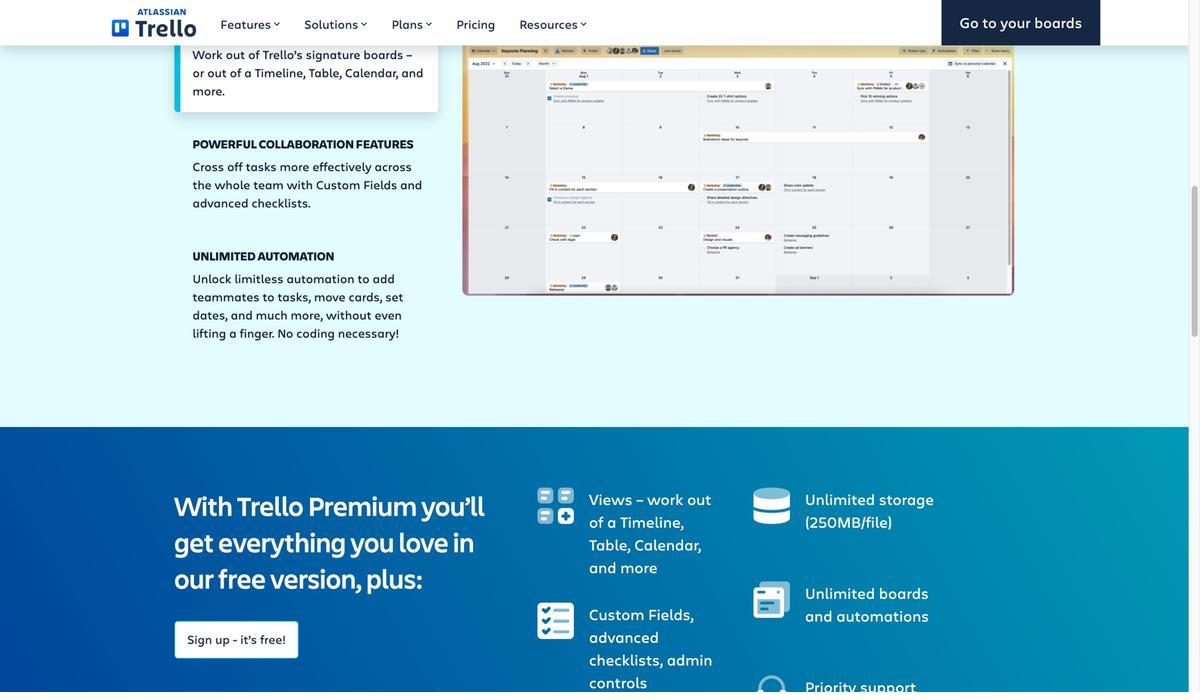 Task type: locate. For each thing, give the bounding box(es) containing it.
timeline, inside views – work out of a timeline, table, calendar, and more
[[620, 512, 684, 533]]

custom inside powerful collaboration features cross off tasks more effectively across the whole team with custom fields and advanced checklists.
[[316, 177, 360, 193]]

2 horizontal spatial to
[[983, 13, 997, 32]]

2 vertical spatial boards
[[879, 583, 929, 604]]

more.
[[193, 83, 225, 99]]

automation
[[258, 248, 334, 264], [287, 271, 355, 287]]

0 horizontal spatial more
[[280, 159, 309, 175]]

1 vertical spatial a
[[229, 325, 237, 342]]

calendar, inside views – work out of a timeline, table, calendar, and more
[[634, 535, 701, 555]]

the up trello's
[[262, 24, 284, 40]]

solutions button
[[292, 0, 380, 45]]

0 horizontal spatial timeline,
[[255, 64, 306, 81]]

0 vertical spatial boards
[[1034, 13, 1082, 32]]

boards down plans
[[363, 46, 403, 63]]

automation up move
[[287, 271, 355, 287]]

automation up tasks,
[[258, 248, 334, 264]]

calendar,
[[345, 64, 398, 81], [634, 535, 701, 555]]

1 horizontal spatial –
[[636, 489, 643, 510]]

0 horizontal spatial advanced
[[193, 195, 248, 211]]

set
[[385, 289, 403, 305]]

1 horizontal spatial with
[[329, 24, 359, 40]]

0 vertical spatial custom
[[316, 177, 360, 193]]

0 vertical spatial –
[[406, 46, 412, 63]]

with trello premium you'll get everything you love in our free version, plus:
[[174, 488, 485, 597]]

unlimited inside unlimited boards and automations
[[805, 583, 875, 604]]

1 horizontal spatial more
[[620, 558, 658, 578]]

calendar, down signature
[[345, 64, 398, 81]]

to up the much
[[263, 289, 275, 305]]

2 vertical spatial unlimited
[[805, 583, 875, 604]]

sign
[[187, 632, 212, 648]]

1 horizontal spatial boards
[[879, 583, 929, 604]]

2 vertical spatial a
[[607, 512, 616, 533]]

go beyond the board with views work out of trello's signature boards – or out of a timeline, table, calendar, and more.
[[193, 24, 423, 99]]

views left work
[[589, 489, 633, 510]]

(250mb/file)
[[805, 512, 892, 533]]

unlimited inside 'unlimited storage (250mb/file)'
[[805, 489, 875, 510]]

go for go to your boards
[[960, 13, 979, 32]]

and inside powerful collaboration features cross off tasks more effectively across the whole team with custom fields and advanced checklists.
[[400, 177, 422, 193]]

0 horizontal spatial boards
[[363, 46, 403, 63]]

unlimited
[[193, 248, 256, 264], [805, 489, 875, 510], [805, 583, 875, 604]]

1 horizontal spatial the
[[262, 24, 284, 40]]

0 horizontal spatial a
[[229, 325, 237, 342]]

1 vertical spatial boards
[[363, 46, 403, 63]]

and inside go beyond the board with views work out of trello's signature boards – or out of a timeline, table, calendar, and more.
[[401, 64, 423, 81]]

your
[[1001, 13, 1031, 32]]

features
[[221, 16, 271, 32]]

0 vertical spatial with
[[329, 24, 359, 40]]

with up checklists.
[[287, 177, 313, 193]]

boards up automations
[[879, 583, 929, 604]]

the
[[262, 24, 284, 40], [193, 177, 212, 193]]

table, inside go beyond the board with views work out of trello's signature boards – or out of a timeline, table, calendar, and more.
[[309, 64, 342, 81]]

–
[[406, 46, 412, 63], [636, 489, 643, 510]]

whole
[[215, 177, 250, 193]]

features button
[[208, 0, 292, 45]]

coding
[[296, 325, 335, 342]]

0 vertical spatial unlimited
[[193, 248, 256, 264]]

1 vertical spatial advanced
[[589, 627, 659, 648]]

1 horizontal spatial calendar,
[[634, 535, 701, 555]]

1 horizontal spatial timeline,
[[620, 512, 684, 533]]

1 horizontal spatial to
[[358, 271, 370, 287]]

timeline, down trello's
[[255, 64, 306, 81]]

to
[[983, 13, 997, 32], [358, 271, 370, 287], [263, 289, 275, 305]]

1 horizontal spatial go
[[960, 13, 979, 32]]

advanced down whole at the left
[[193, 195, 248, 211]]

timeline,
[[255, 64, 306, 81], [620, 512, 684, 533]]

boards right your
[[1034, 13, 1082, 32]]

much
[[256, 307, 288, 323]]

of
[[248, 46, 260, 63], [230, 64, 241, 81], [589, 512, 603, 533]]

2 horizontal spatial of
[[589, 512, 603, 533]]

0 horizontal spatial table,
[[309, 64, 342, 81]]

0 vertical spatial timeline,
[[255, 64, 306, 81]]

0 vertical spatial a
[[244, 64, 252, 81]]

sign up - it's free! link
[[174, 622, 299, 660]]

a
[[244, 64, 252, 81], [229, 325, 237, 342], [607, 512, 616, 533]]

go
[[960, 13, 979, 32], [193, 24, 210, 40]]

0 horizontal spatial with
[[287, 177, 313, 193]]

2 horizontal spatial boards
[[1034, 13, 1082, 32]]

out down the beyond
[[226, 46, 245, 63]]

1 vertical spatial table,
[[589, 535, 631, 555]]

1 vertical spatial of
[[230, 64, 241, 81]]

fields
[[363, 177, 397, 193]]

0 horizontal spatial calendar,
[[345, 64, 398, 81]]

to up cards,
[[358, 271, 370, 287]]

powerful collaboration features cross off tasks more effectively across the whole team with custom fields and advanced checklists.
[[193, 136, 422, 211]]

admin
[[667, 650, 713, 671]]

up
[[215, 632, 230, 648]]

everything
[[218, 525, 346, 561]]

unlimited for (250mb/file)
[[805, 489, 875, 510]]

0 horizontal spatial go
[[193, 24, 210, 40]]

more up the fields,
[[620, 558, 658, 578]]

1 vertical spatial views
[[589, 489, 633, 510]]

0 vertical spatial advanced
[[193, 195, 248, 211]]

1 vertical spatial to
[[358, 271, 370, 287]]

0 horizontal spatial views
[[361, 24, 399, 40]]

trello
[[237, 488, 303, 524]]

1 horizontal spatial views
[[589, 489, 633, 510]]

it's
[[240, 632, 257, 648]]

1 horizontal spatial custom
[[589, 605, 645, 625]]

out right 'or'
[[207, 64, 227, 81]]

more,
[[291, 307, 323, 323]]

with
[[329, 24, 359, 40], [287, 177, 313, 193]]

0 horizontal spatial custom
[[316, 177, 360, 193]]

features
[[356, 136, 414, 152]]

collaboration
[[259, 136, 354, 152]]

checklists,
[[589, 650, 663, 671]]

0 horizontal spatial to
[[263, 289, 275, 305]]

– inside go beyond the board with views work out of trello's signature boards – or out of a timeline, table, calendar, and more.
[[406, 46, 412, 63]]

1 vertical spatial timeline,
[[620, 512, 684, 533]]

free!
[[260, 632, 286, 648]]

0 vertical spatial calendar,
[[345, 64, 398, 81]]

0 vertical spatial the
[[262, 24, 284, 40]]

0 horizontal spatial the
[[193, 177, 212, 193]]

timeline, down work
[[620, 512, 684, 533]]

0 vertical spatial more
[[280, 159, 309, 175]]

1 vertical spatial unlimited
[[805, 489, 875, 510]]

views right solutions
[[361, 24, 399, 40]]

a inside unlimited automation unlock limitless automation to add teammates to tasks, move cards, set dates, and much more, without even lifting a finger. no coding necessary!
[[229, 325, 237, 342]]

our
[[174, 561, 214, 597]]

tasks
[[246, 159, 277, 175]]

advanced
[[193, 195, 248, 211], [589, 627, 659, 648]]

with up signature
[[329, 24, 359, 40]]

the down cross
[[193, 177, 212, 193]]

unlimited inside unlimited automation unlock limitless automation to add teammates to tasks, move cards, set dates, and much more, without even lifting a finger. no coding necessary!
[[193, 248, 256, 264]]

advanced up checklists,
[[589, 627, 659, 648]]

in
[[453, 525, 474, 561]]

1 horizontal spatial advanced
[[589, 627, 659, 648]]

plus:
[[366, 561, 423, 597]]

to left your
[[983, 13, 997, 32]]

unlimited up automations
[[805, 583, 875, 604]]

out
[[226, 46, 245, 63], [207, 64, 227, 81], [687, 489, 712, 510]]

– down plans
[[406, 46, 412, 63]]

2 vertical spatial out
[[687, 489, 712, 510]]

– inside views – work out of a timeline, table, calendar, and more
[[636, 489, 643, 510]]

plans button
[[380, 0, 444, 45]]

1 horizontal spatial a
[[244, 64, 252, 81]]

0 vertical spatial views
[[361, 24, 399, 40]]

0 vertical spatial of
[[248, 46, 260, 63]]

0 horizontal spatial –
[[406, 46, 412, 63]]

go left your
[[960, 13, 979, 32]]

1 vertical spatial custom
[[589, 605, 645, 625]]

2 horizontal spatial a
[[607, 512, 616, 533]]

unlimited storage (250mb/file)
[[805, 489, 934, 533]]

storage
[[879, 489, 934, 510]]

more down collaboration
[[280, 159, 309, 175]]

2 vertical spatial of
[[589, 512, 603, 533]]

custom up checklists,
[[589, 605, 645, 625]]

more
[[280, 159, 309, 175], [620, 558, 658, 578]]

0 vertical spatial automation
[[258, 248, 334, 264]]

and inside views – work out of a timeline, table, calendar, and more
[[589, 558, 617, 578]]

boards
[[1034, 13, 1082, 32], [363, 46, 403, 63], [879, 583, 929, 604]]

advanced inside custom fields, advanced checklists, admin controls
[[589, 627, 659, 648]]

unlimited for and
[[805, 583, 875, 604]]

beyond
[[212, 24, 260, 40]]

to inside go to your boards link
[[983, 13, 997, 32]]

1 vertical spatial calendar,
[[634, 535, 701, 555]]

checklists.
[[252, 195, 311, 211]]

solutions
[[304, 16, 358, 32]]

out inside views – work out of a timeline, table, calendar, and more
[[687, 489, 712, 510]]

go inside go beyond the board with views work out of trello's signature boards – or out of a timeline, table, calendar, and more.
[[193, 24, 210, 40]]

custom
[[316, 177, 360, 193], [589, 605, 645, 625]]

1 vertical spatial more
[[620, 558, 658, 578]]

table,
[[309, 64, 342, 81], [589, 535, 631, 555]]

0 vertical spatial to
[[983, 13, 997, 32]]

go up work at the top left
[[193, 24, 210, 40]]

1 horizontal spatial table,
[[589, 535, 631, 555]]

more inside views – work out of a timeline, table, calendar, and more
[[620, 558, 658, 578]]

views inside views – work out of a timeline, table, calendar, and more
[[589, 489, 633, 510]]

the inside powerful collaboration features cross off tasks more effectively across the whole team with custom fields and advanced checklists.
[[193, 177, 212, 193]]

with inside powerful collaboration features cross off tasks more effectively across the whole team with custom fields and advanced checklists.
[[287, 177, 313, 193]]

a inside go beyond the board with views work out of trello's signature boards – or out of a timeline, table, calendar, and more.
[[244, 64, 252, 81]]

1 vertical spatial out
[[207, 64, 227, 81]]

love
[[399, 525, 448, 561]]

sign up - it's free!
[[187, 632, 286, 648]]

out right work
[[687, 489, 712, 510]]

1 vertical spatial with
[[287, 177, 313, 193]]

custom down "effectively"
[[316, 177, 360, 193]]

– left work
[[636, 489, 643, 510]]

unlimited up "(250mb/file)"
[[805, 489, 875, 510]]

1 vertical spatial the
[[193, 177, 212, 193]]

1 vertical spatial –
[[636, 489, 643, 510]]

unlimited up unlock
[[193, 248, 256, 264]]

calendar, down work
[[634, 535, 701, 555]]

version,
[[270, 561, 362, 597]]

custom fields, advanced checklists, admin controls
[[589, 605, 713, 693]]

0 vertical spatial table,
[[309, 64, 342, 81]]



Task type: describe. For each thing, give the bounding box(es) containing it.
with
[[174, 488, 233, 524]]

premium
[[308, 488, 417, 524]]

add
[[373, 271, 395, 287]]

get
[[174, 525, 214, 561]]

move
[[314, 289, 345, 305]]

limitless
[[235, 271, 284, 287]]

1 vertical spatial automation
[[287, 271, 355, 287]]

advanced inside powerful collaboration features cross off tasks more effectively across the whole team with custom fields and advanced checklists.
[[193, 195, 248, 211]]

automations
[[836, 606, 929, 627]]

you'll
[[421, 488, 485, 524]]

cross
[[193, 159, 224, 175]]

trello's
[[263, 46, 303, 63]]

resources button
[[507, 0, 599, 45]]

the inside go beyond the board with views work out of trello's signature boards – or out of a timeline, table, calendar, and more.
[[262, 24, 284, 40]]

with inside go beyond the board with views work out of trello's signature boards – or out of a timeline, table, calendar, and more.
[[329, 24, 359, 40]]

pricing
[[457, 16, 495, 32]]

team
[[253, 177, 284, 193]]

plans
[[392, 16, 423, 32]]

unlimited for unlock
[[193, 248, 256, 264]]

teammates
[[193, 289, 259, 305]]

and inside unlimited boards and automations
[[805, 606, 833, 627]]

1 horizontal spatial of
[[248, 46, 260, 63]]

free
[[218, 561, 266, 597]]

custom inside custom fields, advanced checklists, admin controls
[[589, 605, 645, 625]]

go for go beyond the board with views work out of trello's signature boards – or out of a timeline, table, calendar, and more.
[[193, 24, 210, 40]]

go to your boards link
[[942, 0, 1100, 45]]

boards inside go beyond the board with views work out of trello's signature boards – or out of a timeline, table, calendar, and more.
[[363, 46, 403, 63]]

unlock
[[193, 271, 231, 287]]

work
[[647, 489, 683, 510]]

effectively
[[312, 159, 372, 175]]

board
[[286, 24, 327, 40]]

without
[[326, 307, 372, 323]]

0 horizontal spatial of
[[230, 64, 241, 81]]

views inside go beyond the board with views work out of trello's signature boards – or out of a timeline, table, calendar, and more.
[[361, 24, 399, 40]]

calendar, inside go beyond the board with views work out of trello's signature boards – or out of a timeline, table, calendar, and more.
[[345, 64, 398, 81]]

controls
[[589, 673, 647, 693]]

or
[[193, 64, 204, 81]]

no
[[277, 325, 293, 342]]

0 vertical spatial out
[[226, 46, 245, 63]]

more inside powerful collaboration features cross off tasks more effectively across the whole team with custom fields and advanced checklists.
[[280, 159, 309, 175]]

and inside unlimited automation unlock limitless automation to add teammates to tasks, move cards, set dates, and much more, without even lifting a finger. no coding necessary!
[[231, 307, 253, 323]]

of inside views – work out of a timeline, table, calendar, and more
[[589, 512, 603, 533]]

unlimited boards and automations
[[805, 583, 929, 627]]

work
[[193, 46, 223, 63]]

dates,
[[193, 307, 228, 323]]

boards inside unlimited boards and automations
[[879, 583, 929, 604]]

resources
[[520, 16, 578, 32]]

table, inside views – work out of a timeline, table, calendar, and more
[[589, 535, 631, 555]]

2 vertical spatial to
[[263, 289, 275, 305]]

across
[[375, 159, 412, 175]]

atlassian trello image
[[112, 9, 196, 37]]

you
[[350, 525, 394, 561]]

powerful
[[193, 136, 257, 152]]

even
[[375, 307, 402, 323]]

tasks,
[[278, 289, 311, 305]]

-
[[233, 632, 237, 648]]

lifting
[[193, 325, 226, 342]]

views – work out of a timeline, table, calendar, and more
[[589, 489, 712, 578]]

necessary!
[[338, 325, 399, 342]]

pricing link
[[444, 0, 507, 45]]

off
[[227, 159, 243, 175]]

a inside views – work out of a timeline, table, calendar, and more
[[607, 512, 616, 533]]

fields,
[[648, 605, 694, 625]]

finger.
[[240, 325, 274, 342]]

timeline, inside go beyond the board with views work out of trello's signature boards – or out of a timeline, table, calendar, and more.
[[255, 64, 306, 81]]

cards,
[[349, 289, 382, 305]]

unlimited automation unlock limitless automation to add teammates to tasks, move cards, set dates, and much more, without even lifting a finger. no coding necessary!
[[193, 248, 403, 342]]

signature
[[306, 46, 360, 63]]

go to your boards
[[960, 13, 1082, 32]]



Task type: vqa. For each thing, say whether or not it's contained in the screenshot.
bottommost 'automation'
yes



